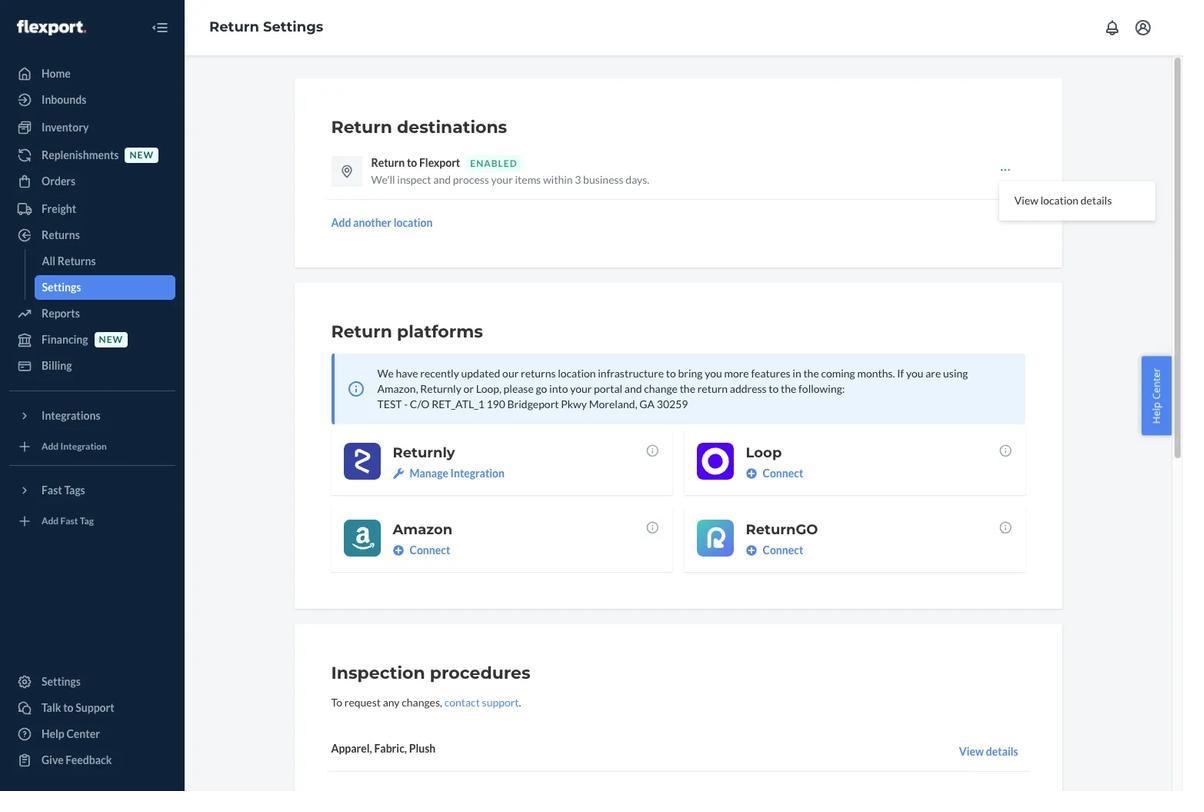 Task type: describe. For each thing, give the bounding box(es) containing it.
0 horizontal spatial help
[[42, 728, 64, 741]]

c/o
[[410, 398, 430, 411]]

integrations button
[[9, 404, 175, 429]]

0 horizontal spatial the
[[680, 382, 696, 396]]

bring
[[678, 367, 703, 380]]

apparel, fabric, plush
[[331, 743, 436, 756]]

we'll inspect and process your items within 3 business days.
[[371, 173, 650, 186]]

integration for manage integration
[[451, 467, 505, 480]]

talk
[[42, 702, 61, 715]]

support
[[76, 702, 114, 715]]

inventory link
[[9, 115, 175, 140]]

new for financing
[[99, 334, 123, 346]]

talk to support button
[[9, 696, 175, 721]]

manage integration
[[410, 467, 505, 480]]

return platforms
[[331, 322, 483, 342]]

connect button for loop
[[746, 466, 804, 482]]

change
[[644, 382, 678, 396]]

please
[[504, 382, 534, 396]]

help center link
[[9, 723, 175, 747]]

1 vertical spatial center
[[67, 728, 100, 741]]

any
[[383, 696, 400, 709]]

orders
[[42, 175, 76, 188]]

portal
[[594, 382, 623, 396]]

give feedback
[[42, 754, 112, 767]]

your inside we have recently updated our returns location infrastructure to bring you more features in the coming months. if you are using amazon, returnly or loop, please go into your portal and change the return address to the following: test - c/o ret_atl_1 190 bridgeport pkwy moreland, ga 30259
[[570, 382, 592, 396]]

view details button
[[959, 745, 1019, 760]]

plus circle image for connect "button" corresponding to amazon
[[393, 546, 404, 556]]

2 vertical spatial settings
[[42, 676, 81, 689]]

wrench image
[[393, 469, 404, 479]]

0 vertical spatial settings link
[[34, 275, 175, 300]]

reports link
[[9, 302, 175, 326]]

1 vertical spatial returns
[[57, 255, 96, 268]]

return for return destinations
[[331, 117, 392, 138]]

ga
[[640, 398, 655, 411]]

billing link
[[9, 354, 175, 379]]

1 vertical spatial settings link
[[9, 670, 175, 695]]

moreland,
[[589, 398, 638, 411]]

1 vertical spatial returnly
[[393, 445, 455, 462]]

all
[[42, 255, 55, 268]]

connect link
[[746, 543, 1013, 559]]

integrations
[[42, 409, 101, 422]]

in
[[793, 367, 802, 380]]

connect for amazon
[[410, 544, 450, 557]]

inbounds link
[[9, 88, 175, 112]]

all returns link
[[34, 249, 175, 274]]

returngo
[[746, 522, 818, 539]]

into
[[550, 382, 568, 396]]

view for view details
[[959, 746, 984, 759]]

to down the features
[[769, 382, 779, 396]]

inspect
[[397, 173, 431, 186]]

1 horizontal spatial the
[[781, 382, 797, 396]]

recently
[[420, 367, 459, 380]]

add integration
[[42, 441, 107, 453]]

coming
[[821, 367, 856, 380]]

apparel,
[[331, 743, 372, 756]]

freight link
[[9, 197, 175, 222]]

amazon,
[[377, 382, 418, 396]]

flexport
[[419, 156, 460, 169]]

add integration link
[[9, 435, 175, 459]]

location inside we have recently updated our returns location infrastructure to bring you more features in the coming months. if you are using amazon, returnly or loop, please go into your portal and change the return address to the following: test - c/o ret_atl_1 190 bridgeport pkwy moreland, ga 30259
[[558, 367, 596, 380]]

contact support link
[[445, 696, 519, 709]]

return settings
[[209, 19, 323, 36]]

amazon
[[393, 522, 453, 539]]

2 horizontal spatial the
[[804, 367, 819, 380]]

more
[[724, 367, 749, 380]]

center inside button
[[1150, 368, 1164, 399]]

help center button
[[1142, 356, 1172, 435]]

integration for add integration
[[60, 441, 107, 453]]

days.
[[626, 173, 650, 186]]

inspection
[[331, 663, 425, 684]]

address
[[730, 382, 767, 396]]

contact
[[445, 696, 480, 709]]

0 horizontal spatial your
[[491, 173, 513, 186]]

0 vertical spatial settings
[[263, 19, 323, 36]]

another
[[353, 216, 392, 229]]

30259
[[657, 398, 688, 411]]

we
[[377, 367, 394, 380]]

updated
[[461, 367, 500, 380]]

and inside we have recently updated our returns location infrastructure to bring you more features in the coming months. if you are using amazon, returnly or loop, please go into your portal and change the return address to the following: test - c/o ret_atl_1 190 bridgeport pkwy moreland, ga 30259
[[625, 382, 642, 396]]

connect down 'returngo'
[[763, 544, 804, 557]]

if
[[897, 367, 904, 380]]

all returns
[[42, 255, 96, 268]]

business
[[583, 173, 624, 186]]

new for replenishments
[[130, 150, 154, 161]]

tag
[[80, 516, 94, 527]]

home link
[[9, 62, 175, 86]]

plush
[[409, 743, 436, 756]]

pkwy
[[561, 398, 587, 411]]

2 horizontal spatial location
[[1041, 194, 1079, 207]]

add another location button
[[331, 215, 433, 231]]

close navigation image
[[151, 18, 169, 37]]

view location details
[[1015, 194, 1112, 207]]

platforms
[[397, 322, 483, 342]]



Task type: vqa. For each thing, say whether or not it's contained in the screenshot.
1 (702) 123-4567 PHONE FIELD
no



Task type: locate. For each thing, give the bounding box(es) containing it.
home
[[42, 67, 71, 80]]

0 horizontal spatial location
[[394, 216, 433, 229]]

to
[[331, 696, 342, 709]]

return to flexport
[[371, 156, 460, 169]]

settings link up the support
[[9, 670, 175, 695]]

to right talk
[[63, 702, 74, 715]]

add fast tag
[[42, 516, 94, 527]]

view details
[[959, 746, 1019, 759]]

returns
[[521, 367, 556, 380]]

0 horizontal spatial view
[[959, 746, 984, 759]]

billing
[[42, 359, 72, 372]]

add for add another location
[[331, 216, 351, 229]]

connect
[[763, 467, 804, 480], [410, 544, 450, 557], [763, 544, 804, 557]]

view inside button
[[959, 746, 984, 759]]

replenishments
[[42, 149, 119, 162]]

0 vertical spatial details
[[1081, 194, 1112, 207]]

1 vertical spatial view
[[959, 746, 984, 759]]

0 vertical spatial view
[[1015, 194, 1039, 207]]

1 vertical spatial fast
[[60, 516, 78, 527]]

0 vertical spatial connect button
[[746, 466, 804, 482]]

0 horizontal spatial center
[[67, 728, 100, 741]]

add another location
[[331, 216, 433, 229]]

inbounds
[[42, 93, 86, 106]]

request
[[345, 696, 381, 709]]

returnly inside we have recently updated our returns location infrastructure to bring you more features in the coming months. if you are using amazon, returnly or loop, please go into your portal and change the return address to the following: test - c/o ret_atl_1 190 bridgeport pkwy moreland, ga 30259
[[420, 382, 462, 396]]

1 horizontal spatial new
[[130, 150, 154, 161]]

to up change
[[666, 367, 676, 380]]

1 vertical spatial settings
[[42, 281, 81, 294]]

1 vertical spatial help
[[42, 728, 64, 741]]

your down enabled
[[491, 173, 513, 186]]

plus circle image inside connect "button"
[[393, 546, 404, 556]]

connect down loop
[[763, 467, 804, 480]]

returnly
[[420, 382, 462, 396], [393, 445, 455, 462]]

add for add integration
[[42, 441, 59, 453]]

returnly up manage
[[393, 445, 455, 462]]

the down in
[[781, 382, 797, 396]]

help center inside button
[[1150, 368, 1164, 424]]

3
[[575, 173, 581, 186]]

to request any changes, contact support .
[[331, 696, 521, 709]]

integration right manage
[[451, 467, 505, 480]]

190
[[487, 398, 505, 411]]

1 horizontal spatial connect button
[[746, 466, 804, 482]]

returns link
[[9, 223, 175, 248]]

to
[[407, 156, 417, 169], [666, 367, 676, 380], [769, 382, 779, 396], [63, 702, 74, 715]]

fast
[[42, 484, 62, 497], [60, 516, 78, 527]]

plus circle image for connect link at the bottom of the page
[[746, 546, 757, 556]]

help inside button
[[1150, 402, 1164, 424]]

plus circle image down amazon
[[393, 546, 404, 556]]

0 vertical spatial fast
[[42, 484, 62, 497]]

0 vertical spatial center
[[1150, 368, 1164, 399]]

connect for loop
[[763, 467, 804, 480]]

return
[[209, 19, 259, 36], [331, 117, 392, 138], [371, 156, 405, 169], [331, 322, 392, 342]]

0 horizontal spatial and
[[433, 173, 451, 186]]

give
[[42, 754, 64, 767]]

the right in
[[804, 367, 819, 380]]

plus circle image down 'returngo'
[[746, 546, 757, 556]]

1 vertical spatial location
[[394, 216, 433, 229]]

our
[[503, 367, 519, 380]]

destinations
[[397, 117, 507, 138]]

we'll
[[371, 173, 395, 186]]

to inside button
[[63, 702, 74, 715]]

0 vertical spatial and
[[433, 173, 451, 186]]

1 vertical spatial your
[[570, 382, 592, 396]]

2 you from the left
[[906, 367, 924, 380]]

feedback
[[66, 754, 112, 767]]

1 horizontal spatial you
[[906, 367, 924, 380]]

financing
[[42, 333, 88, 346]]

return
[[698, 382, 728, 396]]

your up pkwy
[[570, 382, 592, 396]]

loop
[[746, 445, 782, 462]]

help
[[1150, 402, 1164, 424], [42, 728, 64, 741]]

1 vertical spatial add
[[42, 441, 59, 453]]

1 vertical spatial help center
[[42, 728, 100, 741]]

plus circle image
[[393, 546, 404, 556], [746, 546, 757, 556]]

procedures
[[430, 663, 531, 684]]

0 vertical spatial new
[[130, 150, 154, 161]]

1 horizontal spatial center
[[1150, 368, 1164, 399]]

location
[[1041, 194, 1079, 207], [394, 216, 433, 229], [558, 367, 596, 380]]

1 horizontal spatial location
[[558, 367, 596, 380]]

add down integrations
[[42, 441, 59, 453]]

infrastructure
[[598, 367, 664, 380]]

1 you from the left
[[705, 367, 722, 380]]

0 horizontal spatial help center
[[42, 728, 100, 741]]

freight
[[42, 202, 76, 215]]

connect button down amazon
[[393, 543, 450, 559]]

1 horizontal spatial view
[[1015, 194, 1039, 207]]

location inside button
[[394, 216, 433, 229]]

flexport logo image
[[17, 20, 86, 35]]

1 horizontal spatial details
[[1081, 194, 1112, 207]]

0 horizontal spatial integration
[[60, 441, 107, 453]]

return destinations
[[331, 117, 507, 138]]

you up return
[[705, 367, 722, 380]]

months.
[[858, 367, 895, 380]]

test
[[377, 398, 402, 411]]

fast left tag
[[60, 516, 78, 527]]

open notifications image
[[1103, 18, 1122, 37]]

process
[[453, 173, 489, 186]]

2 vertical spatial add
[[42, 516, 59, 527]]

fabric,
[[374, 743, 407, 756]]

settings link down all returns link
[[34, 275, 175, 300]]

plus circle image inside connect link
[[746, 546, 757, 556]]

-
[[404, 398, 408, 411]]

connect button down loop
[[746, 466, 804, 482]]

return for return to flexport
[[371, 156, 405, 169]]

talk to support
[[42, 702, 114, 715]]

2 vertical spatial location
[[558, 367, 596, 380]]

returns right all
[[57, 255, 96, 268]]

1 horizontal spatial and
[[625, 382, 642, 396]]

return settings link
[[209, 19, 323, 36]]

features
[[751, 367, 791, 380]]

1 horizontal spatial integration
[[451, 467, 505, 480]]

0 vertical spatial your
[[491, 173, 513, 186]]

0 vertical spatial add
[[331, 216, 351, 229]]

items
[[515, 173, 541, 186]]

new down reports link
[[99, 334, 123, 346]]

returns
[[42, 229, 80, 242], [57, 255, 96, 268]]

return for return platforms
[[331, 322, 392, 342]]

we have recently updated our returns location infrastructure to bring you more features in the coming months. if you are using amazon, returnly or loop, please go into your portal and change the return address to the following: test - c/o ret_atl_1 190 bridgeport pkwy moreland, ga 30259
[[377, 367, 968, 411]]

open account menu image
[[1134, 18, 1153, 37]]

0 vertical spatial help center
[[1150, 368, 1164, 424]]

connect button
[[746, 466, 804, 482], [393, 543, 450, 559]]

1 vertical spatial connect button
[[393, 543, 450, 559]]

settings link
[[34, 275, 175, 300], [9, 670, 175, 695]]

1 horizontal spatial plus circle image
[[746, 546, 757, 556]]

add for add fast tag
[[42, 516, 59, 527]]

view for view location details
[[1015, 194, 1039, 207]]

0 vertical spatial help
[[1150, 402, 1164, 424]]

connect button for amazon
[[393, 543, 450, 559]]

to up inspect
[[407, 156, 417, 169]]

1 horizontal spatial help center
[[1150, 368, 1164, 424]]

details
[[1081, 194, 1112, 207], [986, 746, 1019, 759]]

inventory
[[42, 121, 89, 134]]

the down the bring
[[680, 382, 696, 396]]

0 vertical spatial integration
[[60, 441, 107, 453]]

you
[[705, 367, 722, 380], [906, 367, 924, 380]]

integration inside button
[[451, 467, 505, 480]]

and down flexport
[[433, 173, 451, 186]]

add down "fast tags" in the left bottom of the page
[[42, 516, 59, 527]]

1 vertical spatial new
[[99, 334, 123, 346]]

return for return settings
[[209, 19, 259, 36]]

your
[[491, 173, 513, 186], [570, 382, 592, 396]]

connect down amazon
[[410, 544, 450, 557]]

0 horizontal spatial plus circle image
[[393, 546, 404, 556]]

bridgeport
[[508, 398, 559, 411]]

details inside button
[[986, 746, 1019, 759]]

1 vertical spatial details
[[986, 746, 1019, 759]]

0 horizontal spatial new
[[99, 334, 123, 346]]

fast tags button
[[9, 479, 175, 503]]

integration down the integrations dropdown button
[[60, 441, 107, 453]]

1 vertical spatial integration
[[451, 467, 505, 480]]

add fast tag link
[[9, 509, 175, 534]]

give feedback button
[[9, 749, 175, 773]]

1 horizontal spatial help
[[1150, 402, 1164, 424]]

new up orders 'link'
[[130, 150, 154, 161]]

ret_atl_1
[[432, 398, 485, 411]]

add inside button
[[331, 216, 351, 229]]

0 vertical spatial returns
[[42, 229, 80, 242]]

1 plus circle image from the left
[[393, 546, 404, 556]]

fast inside dropdown button
[[42, 484, 62, 497]]

2 plus circle image from the left
[[746, 546, 757, 556]]

have
[[396, 367, 418, 380]]

fast left tags on the bottom left of the page
[[42, 484, 62, 497]]

or
[[464, 382, 474, 396]]

0 vertical spatial location
[[1041, 194, 1079, 207]]

0 vertical spatial returnly
[[420, 382, 462, 396]]

plus circle image
[[746, 469, 757, 479]]

0 horizontal spatial connect button
[[393, 543, 450, 559]]

and down infrastructure on the top of the page
[[625, 382, 642, 396]]

changes,
[[402, 696, 442, 709]]

help center
[[1150, 368, 1164, 424], [42, 728, 100, 741]]

support
[[482, 696, 519, 709]]

view location details button
[[999, 164, 1155, 221], [1003, 184, 1152, 217]]

1 vertical spatial and
[[625, 382, 642, 396]]

returns down freight
[[42, 229, 80, 242]]

manage
[[410, 467, 449, 480]]

using
[[943, 367, 968, 380]]

loop,
[[476, 382, 502, 396]]

0 horizontal spatial details
[[986, 746, 1019, 759]]

returnly down recently
[[420, 382, 462, 396]]

0 horizontal spatial you
[[705, 367, 722, 380]]

you right if
[[906, 367, 924, 380]]

1 horizontal spatial your
[[570, 382, 592, 396]]

add
[[331, 216, 351, 229], [42, 441, 59, 453], [42, 516, 59, 527]]

add left another on the left top of the page
[[331, 216, 351, 229]]



